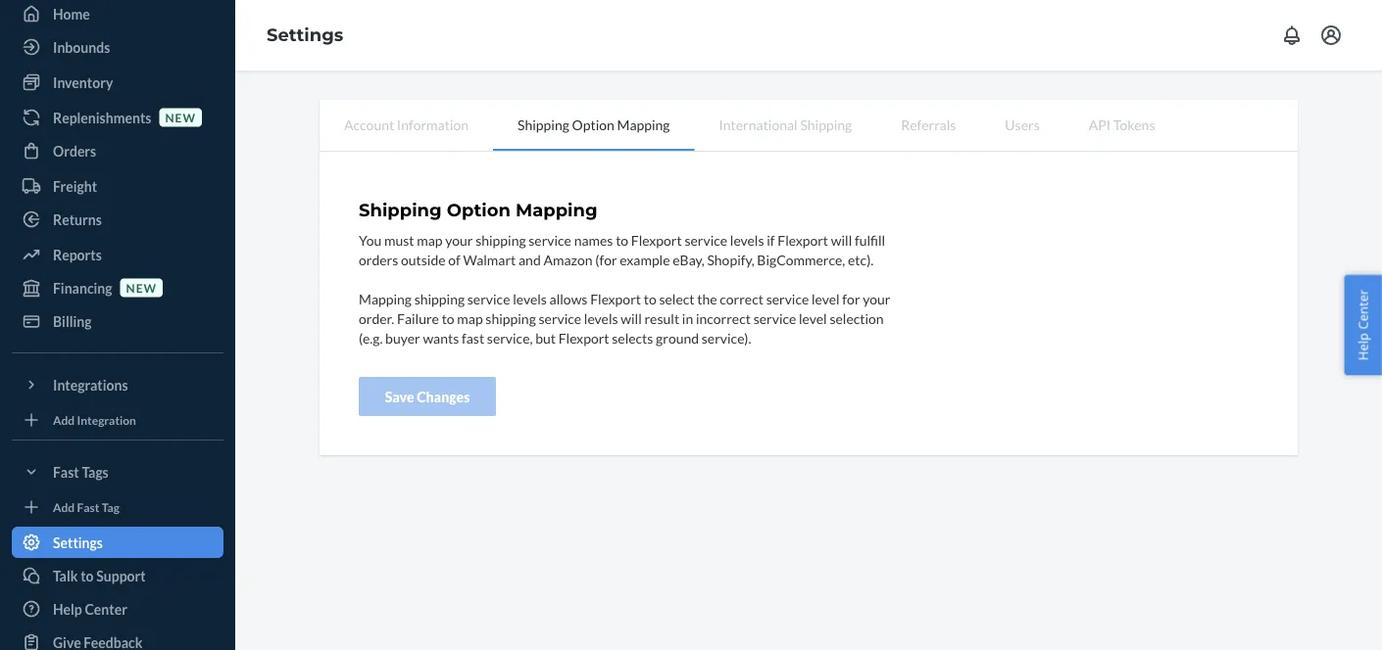 Task type: locate. For each thing, give the bounding box(es) containing it.
map
[[417, 232, 443, 248], [457, 310, 483, 327]]

1 horizontal spatial map
[[457, 310, 483, 327]]

1 horizontal spatial center
[[1354, 290, 1372, 330]]

shopify,
[[707, 251, 755, 268]]

0 vertical spatial add
[[53, 413, 75, 427]]

0 vertical spatial will
[[831, 232, 852, 248]]

0 horizontal spatial your
[[445, 232, 473, 248]]

mapping shipping service levels allows flexport to select the correct service level for your order.                 failure to map shipping service levels will result in incorrect service level selection (e.g. buyer wants fast service, but flexport selects ground service).
[[359, 290, 891, 346]]

referrals
[[901, 116, 956, 133]]

map inside you must map your shipping service names to flexport service levels if flexport will fulfill orders outside of walmart and amazon (for example ebay, shopify, bigcommerce, etc).
[[417, 232, 443, 248]]

0 horizontal spatial levels
[[513, 290, 547, 307]]

0 vertical spatial help
[[1354, 333, 1372, 361]]

2 horizontal spatial shipping
[[800, 116, 852, 133]]

fast
[[462, 330, 484, 346]]

0 vertical spatial shipping
[[476, 232, 526, 248]]

shipping option mapping tab
[[493, 100, 695, 151]]

failure
[[397, 310, 439, 327]]

incorrect
[[696, 310, 751, 327]]

0 vertical spatial levels
[[730, 232, 764, 248]]

2 horizontal spatial mapping
[[617, 116, 670, 133]]

1 vertical spatial shipping option mapping
[[359, 199, 598, 221]]

save
[[385, 389, 414, 405]]

levels left allows
[[513, 290, 547, 307]]

add down fast tags
[[53, 500, 75, 515]]

0 vertical spatial center
[[1354, 290, 1372, 330]]

returns link
[[12, 204, 224, 235]]

0 vertical spatial shipping option mapping
[[518, 116, 670, 133]]

1 vertical spatial your
[[863, 290, 891, 307]]

1 horizontal spatial option
[[572, 116, 614, 133]]

levels
[[730, 232, 764, 248], [513, 290, 547, 307], [584, 310, 618, 327]]

1 vertical spatial levels
[[513, 290, 547, 307]]

1 vertical spatial option
[[447, 199, 511, 221]]

1 horizontal spatial your
[[863, 290, 891, 307]]

option
[[572, 116, 614, 133], [447, 199, 511, 221]]

service down bigcommerce,
[[766, 290, 809, 307]]

map up fast
[[457, 310, 483, 327]]

tab list
[[320, 100, 1298, 152]]

1 horizontal spatial will
[[831, 232, 852, 248]]

fast left tags
[[53, 464, 79, 481]]

must
[[384, 232, 414, 248]]

flexport up example
[[631, 232, 682, 248]]

help center
[[1354, 290, 1372, 361], [53, 601, 127, 618]]

to up (for on the left of page
[[616, 232, 629, 248]]

shipping inside tab
[[518, 116, 569, 133]]

add inside add integration link
[[53, 413, 75, 427]]

0 vertical spatial option
[[572, 116, 614, 133]]

api tokens
[[1089, 116, 1155, 133]]

2 add from the top
[[53, 500, 75, 515]]

shipping inside tab
[[800, 116, 852, 133]]

1 horizontal spatial help
[[1354, 333, 1372, 361]]

0 horizontal spatial settings
[[53, 535, 103, 551]]

integrations button
[[12, 370, 224, 401]]

tags
[[82, 464, 109, 481]]

0 horizontal spatial option
[[447, 199, 511, 221]]

will up the etc).
[[831, 232, 852, 248]]

add for add fast tag
[[53, 500, 75, 515]]

of
[[448, 251, 461, 268]]

settings link
[[267, 24, 343, 46], [12, 527, 224, 559]]

shipping
[[518, 116, 569, 133], [800, 116, 852, 133], [359, 199, 442, 221]]

levels inside you must map your shipping service names to flexport service levels if flexport will fulfill orders outside of walmart and amazon (for example ebay, shopify, bigcommerce, etc).
[[730, 232, 764, 248]]

1 vertical spatial help center
[[53, 601, 127, 618]]

help inside button
[[1354, 333, 1372, 361]]

service
[[529, 232, 571, 248], [685, 232, 728, 248], [467, 290, 510, 307], [766, 290, 809, 307], [539, 310, 581, 327], [754, 310, 796, 327]]

settings
[[267, 24, 343, 46], [53, 535, 103, 551]]

save changes button
[[359, 377, 496, 416]]

shipping
[[476, 232, 526, 248], [414, 290, 465, 307], [486, 310, 536, 327]]

0 vertical spatial map
[[417, 232, 443, 248]]

map inside the mapping shipping service levels allows flexport to select the correct service level for your order.                 failure to map shipping service levels will result in incorrect service level selection (e.g. buyer wants fast service, but flexport selects ground service).
[[457, 310, 483, 327]]

freight
[[53, 178, 97, 195]]

add left integration
[[53, 413, 75, 427]]

your up of
[[445, 232, 473, 248]]

0 horizontal spatial map
[[417, 232, 443, 248]]

1 vertical spatial add
[[53, 500, 75, 515]]

0 vertical spatial settings link
[[267, 24, 343, 46]]

allows
[[550, 290, 588, 307]]

0 horizontal spatial mapping
[[359, 290, 412, 307]]

the
[[697, 290, 717, 307]]

shipping up walmart
[[476, 232, 526, 248]]

add inside add fast tag "link"
[[53, 500, 75, 515]]

inventory
[[53, 74, 113, 91]]

flexport
[[631, 232, 682, 248], [778, 232, 828, 248], [590, 290, 641, 307], [558, 330, 609, 346]]

1 vertical spatial map
[[457, 310, 483, 327]]

0 horizontal spatial help
[[53, 601, 82, 618]]

international
[[719, 116, 798, 133]]

account
[[344, 116, 394, 133]]

fast inside dropdown button
[[53, 464, 79, 481]]

1 horizontal spatial settings
[[267, 24, 343, 46]]

returns
[[53, 211, 102, 228]]

inventory link
[[12, 67, 224, 98]]

1 horizontal spatial levels
[[584, 310, 618, 327]]

shipping up failure
[[414, 290, 465, 307]]

0 vertical spatial your
[[445, 232, 473, 248]]

0 vertical spatial fast
[[53, 464, 79, 481]]

open account menu image
[[1320, 24, 1343, 47]]

0 vertical spatial new
[[165, 110, 196, 124]]

flexport up bigcommerce,
[[778, 232, 828, 248]]

(e.g.
[[359, 330, 383, 346]]

1 horizontal spatial help center
[[1354, 290, 1372, 361]]

0 horizontal spatial new
[[126, 281, 157, 295]]

fast left tag
[[77, 500, 99, 515]]

1 vertical spatial will
[[621, 310, 642, 327]]

0 vertical spatial help center
[[1354, 290, 1372, 361]]

you must map your shipping service names to flexport service levels if flexport will fulfill orders outside of walmart and amazon (for example ebay, shopify, bigcommerce, etc).
[[359, 232, 885, 268]]

amazon
[[544, 251, 593, 268]]

bigcommerce,
[[757, 251, 845, 268]]

add
[[53, 413, 75, 427], [53, 500, 75, 515]]

1 vertical spatial new
[[126, 281, 157, 295]]

level left for
[[812, 290, 840, 307]]

fast inside "link"
[[77, 500, 99, 515]]

tab list containing account information
[[320, 100, 1298, 152]]

billing link
[[12, 306, 224, 337]]

orders
[[359, 251, 398, 268]]

shipping up service,
[[486, 310, 536, 327]]

1 vertical spatial help
[[53, 601, 82, 618]]

to up result
[[644, 290, 657, 307]]

etc).
[[848, 251, 874, 268]]

to right talk
[[81, 568, 94, 585]]

2 horizontal spatial levels
[[730, 232, 764, 248]]

information
[[397, 116, 469, 133]]

0 horizontal spatial will
[[621, 310, 642, 327]]

center inside button
[[1354, 290, 1372, 330]]

levels up selects at the left
[[584, 310, 618, 327]]

new up the orders link
[[165, 110, 196, 124]]

0 vertical spatial level
[[812, 290, 840, 307]]

1 vertical spatial fast
[[77, 500, 99, 515]]

freight link
[[12, 171, 224, 202]]

to inside you must map your shipping service names to flexport service levels if flexport will fulfill orders outside of walmart and amazon (for example ebay, shopify, bigcommerce, etc).
[[616, 232, 629, 248]]

your inside you must map your shipping service names to flexport service levels if flexport will fulfill orders outside of walmart and amazon (for example ebay, shopify, bigcommerce, etc).
[[445, 232, 473, 248]]

service,
[[487, 330, 533, 346]]

will
[[831, 232, 852, 248], [621, 310, 642, 327]]

api
[[1089, 116, 1111, 133]]

mapping
[[617, 116, 670, 133], [516, 199, 598, 221], [359, 290, 412, 307]]

1 vertical spatial center
[[85, 601, 127, 618]]

2 vertical spatial shipping
[[486, 310, 536, 327]]

level left selection
[[799, 310, 827, 327]]

1 horizontal spatial mapping
[[516, 199, 598, 221]]

reports
[[53, 247, 102, 263]]

you
[[359, 232, 382, 248]]

changes
[[417, 389, 470, 405]]

orders link
[[12, 135, 224, 167]]

your
[[445, 232, 473, 248], [863, 290, 891, 307]]

wants
[[423, 330, 459, 346]]

1 horizontal spatial new
[[165, 110, 196, 124]]

mapping inside the mapping shipping service levels allows flexport to select the correct service level for your order.                 failure to map shipping service levels will result in incorrect service level selection (e.g. buyer wants fast service, but flexport selects ground service).
[[359, 290, 412, 307]]

your right for
[[863, 290, 891, 307]]

shipping option mapping
[[518, 116, 670, 133], [359, 199, 598, 221]]

integrations
[[53, 377, 128, 394]]

1 vertical spatial settings link
[[12, 527, 224, 559]]

walmart
[[463, 251, 516, 268]]

to
[[616, 232, 629, 248], [644, 290, 657, 307], [442, 310, 455, 327], [81, 568, 94, 585]]

new down reports link
[[126, 281, 157, 295]]

levels left if
[[730, 232, 764, 248]]

1 add from the top
[[53, 413, 75, 427]]

open notifications image
[[1280, 24, 1304, 47]]

1 vertical spatial mapping
[[516, 199, 598, 221]]

if
[[767, 232, 775, 248]]

service up ebay,
[[685, 232, 728, 248]]

2 vertical spatial mapping
[[359, 290, 412, 307]]

international shipping
[[719, 116, 852, 133]]

will up selects at the left
[[621, 310, 642, 327]]

selects
[[612, 330, 653, 346]]

map up outside
[[417, 232, 443, 248]]

center
[[1354, 290, 1372, 330], [85, 601, 127, 618]]

add fast tag link
[[12, 496, 224, 520]]

flexport down (for on the left of page
[[590, 290, 641, 307]]

1 horizontal spatial shipping
[[518, 116, 569, 133]]

will inside you must map your shipping service names to flexport service levels if flexport will fulfill orders outside of walmart and amazon (for example ebay, shopify, bigcommerce, etc).
[[831, 232, 852, 248]]

help
[[1354, 333, 1372, 361], [53, 601, 82, 618]]

0 vertical spatial mapping
[[617, 116, 670, 133]]

0 horizontal spatial help center
[[53, 601, 127, 618]]



Task type: vqa. For each thing, say whether or not it's contained in the screenshot.
new
yes



Task type: describe. For each thing, give the bounding box(es) containing it.
home
[[53, 5, 90, 22]]

help center inside the help center link
[[53, 601, 127, 618]]

for
[[842, 290, 860, 307]]

outside
[[401, 251, 446, 268]]

names
[[574, 232, 613, 248]]

tag
[[102, 500, 120, 515]]

home link
[[12, 0, 224, 29]]

account information tab
[[320, 100, 493, 149]]

international shipping tab
[[695, 100, 877, 149]]

ground
[[656, 330, 699, 346]]

service up amazon
[[529, 232, 571, 248]]

service down correct
[[754, 310, 796, 327]]

1 horizontal spatial settings link
[[267, 24, 343, 46]]

fast tags
[[53, 464, 109, 481]]

0 vertical spatial settings
[[267, 24, 343, 46]]

flexport right but
[[558, 330, 609, 346]]

reports link
[[12, 239, 224, 271]]

and
[[519, 251, 541, 268]]

help center link
[[12, 594, 224, 625]]

select
[[659, 290, 695, 307]]

to up wants
[[442, 310, 455, 327]]

users tab
[[981, 100, 1064, 149]]

api tokens tab
[[1064, 100, 1180, 149]]

inbounds link
[[12, 31, 224, 63]]

talk to support button
[[12, 561, 224, 592]]

fast tags button
[[12, 457, 224, 488]]

2 vertical spatial levels
[[584, 310, 618, 327]]

1 vertical spatial settings
[[53, 535, 103, 551]]

shipping inside you must map your shipping service names to flexport service levels if flexport will fulfill orders outside of walmart and amazon (for example ebay, shopify, bigcommerce, etc).
[[476, 232, 526, 248]]

replenishments
[[53, 109, 151, 126]]

service down allows
[[539, 310, 581, 327]]

add integration link
[[12, 409, 224, 432]]

order.
[[359, 310, 394, 327]]

users
[[1005, 116, 1040, 133]]

but
[[535, 330, 556, 346]]

selection
[[830, 310, 884, 327]]

your inside the mapping shipping service levels allows flexport to select the correct service level for your order.                 failure to map shipping service levels will result in incorrect service level selection (e.g. buyer wants fast service, but flexport selects ground service).
[[863, 290, 891, 307]]

will inside the mapping shipping service levels allows flexport to select the correct service level for your order.                 failure to map shipping service levels will result in incorrect service level selection (e.g. buyer wants fast service, but flexport selects ground service).
[[621, 310, 642, 327]]

in
[[682, 310, 693, 327]]

(for
[[595, 251, 617, 268]]

talk to support
[[53, 568, 146, 585]]

tokens
[[1113, 116, 1155, 133]]

correct
[[720, 290, 764, 307]]

fulfill
[[855, 232, 885, 248]]

ebay,
[[673, 251, 705, 268]]

to inside button
[[81, 568, 94, 585]]

new for financing
[[126, 281, 157, 295]]

support
[[96, 568, 146, 585]]

integration
[[77, 413, 136, 427]]

account information
[[344, 116, 469, 133]]

financing
[[53, 280, 112, 297]]

example
[[620, 251, 670, 268]]

add integration
[[53, 413, 136, 427]]

help center inside the help center button
[[1354, 290, 1372, 361]]

referrals tab
[[877, 100, 981, 149]]

1 vertical spatial shipping
[[414, 290, 465, 307]]

add fast tag
[[53, 500, 120, 515]]

option inside "shipping option mapping" tab
[[572, 116, 614, 133]]

0 horizontal spatial settings link
[[12, 527, 224, 559]]

inbounds
[[53, 39, 110, 55]]

help center button
[[1344, 275, 1382, 376]]

service down walmart
[[467, 290, 510, 307]]

new for replenishments
[[165, 110, 196, 124]]

mapping inside tab
[[617, 116, 670, 133]]

result
[[645, 310, 679, 327]]

save changes
[[385, 389, 470, 405]]

buyer
[[385, 330, 420, 346]]

talk
[[53, 568, 78, 585]]

add for add integration
[[53, 413, 75, 427]]

billing
[[53, 313, 92, 330]]

1 vertical spatial level
[[799, 310, 827, 327]]

service).
[[702, 330, 751, 346]]

0 horizontal spatial center
[[85, 601, 127, 618]]

orders
[[53, 143, 96, 159]]

0 horizontal spatial shipping
[[359, 199, 442, 221]]

shipping option mapping inside tab
[[518, 116, 670, 133]]



